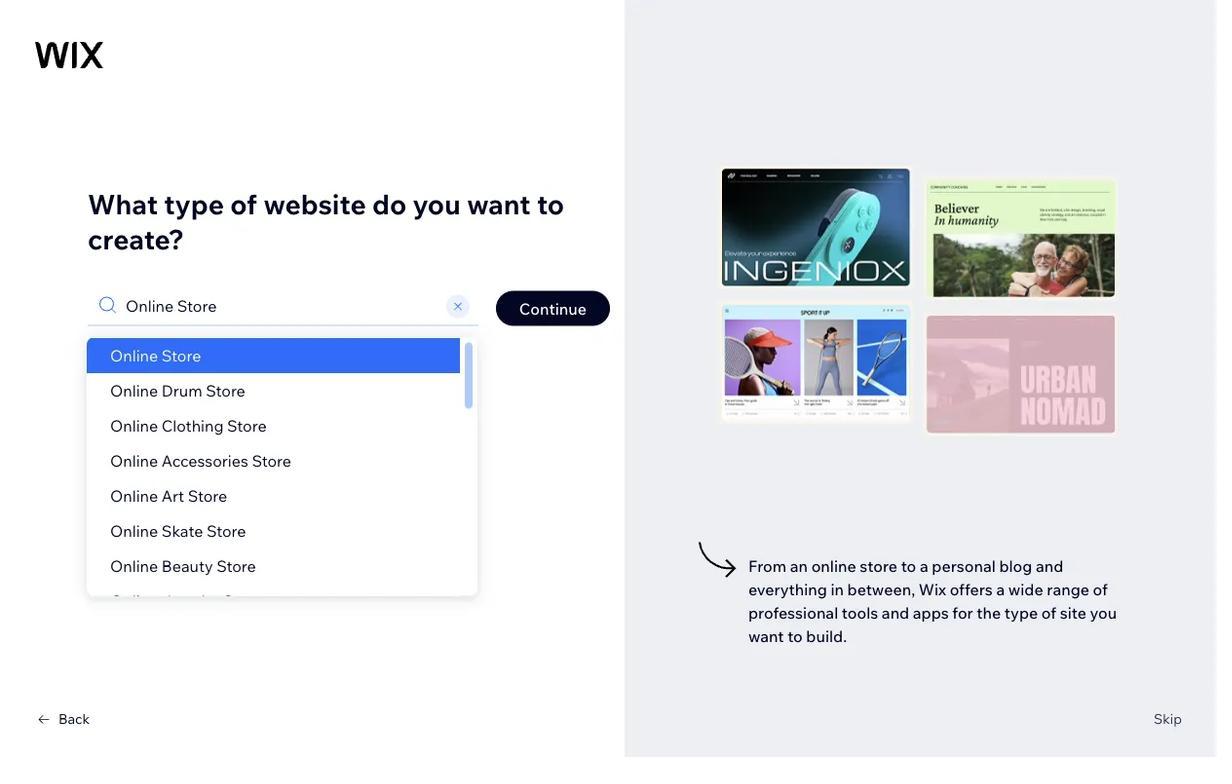 Task type: describe. For each thing, give the bounding box(es) containing it.
website
[[264, 187, 366, 221]]

continue button
[[496, 291, 610, 326]]

list box containing online store
[[87, 338, 477, 618]]

Search for your business or site type field
[[120, 286, 443, 325]]

an
[[790, 556, 808, 576]]

online skate store
[[110, 521, 246, 540]]

store
[[860, 556, 898, 576]]

1 vertical spatial to
[[901, 556, 916, 576]]

tools
[[842, 603, 878, 622]]

online
[[812, 556, 857, 576]]

1 vertical spatial and
[[882, 603, 910, 622]]

accessories
[[162, 451, 248, 470]]

between,
[[848, 579, 915, 599]]

from an online store to a personal blog and everything in between, wix offers a wide range of professional tools and apps for the type of site you want to build.
[[749, 556, 1117, 646]]

store for beauty
[[217, 556, 256, 576]]

want inside from an online store to a personal blog and everything in between, wix offers a wide range of professional tools and apps for the type of site you want to build.
[[749, 626, 784, 646]]

art
[[162, 486, 184, 505]]

everything
[[749, 579, 827, 599]]

online for online drum store
[[110, 381, 158, 400]]

do
[[372, 187, 407, 221]]

1 horizontal spatial of
[[1042, 603, 1057, 622]]

online for online skate store
[[110, 521, 158, 540]]

want inside what type of website do you want to create?
[[467, 187, 531, 221]]

in
[[831, 579, 844, 599]]

you inside what type of website do you want to create?
[[413, 187, 461, 221]]

jewelry
[[162, 591, 220, 611]]

professional
[[749, 603, 838, 622]]

0 horizontal spatial a
[[920, 556, 929, 576]]

1 horizontal spatial to
[[788, 626, 803, 646]]

to inside what type of website do you want to create?
[[537, 187, 564, 221]]

what
[[88, 187, 158, 221]]

the
[[977, 603, 1001, 622]]

wide
[[1009, 579, 1044, 599]]

back button
[[35, 711, 90, 728]]

drum
[[162, 381, 202, 400]]

what type of website do you want to create?
[[88, 187, 564, 256]]

skip button
[[1154, 711, 1182, 728]]

online accessories store
[[110, 451, 291, 470]]



Task type: locate. For each thing, give the bounding box(es) containing it.
store for clothing
[[227, 416, 267, 435]]

store for drum
[[206, 381, 245, 400]]

for
[[953, 603, 973, 622]]

skate
[[162, 521, 203, 540]]

list box
[[87, 338, 477, 618]]

a
[[920, 556, 929, 576], [997, 579, 1005, 599]]

1 online from the top
[[110, 346, 158, 365]]

online left skate
[[110, 521, 158, 540]]

online left beauty
[[110, 556, 158, 576]]

3 online from the top
[[110, 416, 158, 435]]

online
[[110, 346, 158, 365], [110, 381, 158, 400], [110, 416, 158, 435], [110, 451, 158, 470], [110, 486, 158, 505], [110, 521, 158, 540], [110, 556, 158, 576], [110, 591, 158, 611]]

store right the 'drum'
[[206, 381, 245, 400]]

1 horizontal spatial a
[[997, 579, 1005, 599]]

and
[[1036, 556, 1064, 576], [882, 603, 910, 622]]

type
[[164, 187, 224, 221], [1005, 603, 1038, 622]]

online for online jewelry store
[[110, 591, 158, 611]]

1 vertical spatial want
[[749, 626, 784, 646]]

0 horizontal spatial type
[[164, 187, 224, 221]]

7 online from the top
[[110, 556, 158, 576]]

store right "accessories"
[[252, 451, 291, 470]]

store for accessories
[[252, 451, 291, 470]]

online store option
[[87, 338, 460, 373]]

0 vertical spatial and
[[1036, 556, 1064, 576]]

1 horizontal spatial and
[[1036, 556, 1064, 576]]

a left wide
[[997, 579, 1005, 599]]

online inside online store "option"
[[110, 346, 158, 365]]

clothing
[[162, 416, 224, 435]]

1 horizontal spatial you
[[1090, 603, 1117, 622]]

store right art
[[188, 486, 227, 505]]

0 horizontal spatial want
[[467, 187, 531, 221]]

wix
[[919, 579, 947, 599]]

4 online from the top
[[110, 451, 158, 470]]

5 online from the top
[[110, 486, 158, 505]]

online for online store
[[110, 346, 158, 365]]

to
[[537, 187, 564, 221], [901, 556, 916, 576], [788, 626, 803, 646]]

apps
[[913, 603, 949, 622]]

online clothing store
[[110, 416, 267, 435]]

type inside what type of website do you want to create?
[[164, 187, 224, 221]]

online left jewelry
[[110, 591, 158, 611]]

online up online art store
[[110, 451, 158, 470]]

0 horizontal spatial you
[[413, 187, 461, 221]]

store for art
[[188, 486, 227, 505]]

2 horizontal spatial of
[[1093, 579, 1108, 599]]

online art store
[[110, 486, 227, 505]]

want
[[467, 187, 531, 221], [749, 626, 784, 646]]

1 horizontal spatial type
[[1005, 603, 1038, 622]]

online drum store
[[110, 381, 245, 400]]

a up wix
[[920, 556, 929, 576]]

0 horizontal spatial of
[[230, 187, 257, 221]]

store right beauty
[[217, 556, 256, 576]]

online left art
[[110, 486, 158, 505]]

beauty
[[162, 556, 213, 576]]

of left site
[[1042, 603, 1057, 622]]

online up online drum store
[[110, 346, 158, 365]]

2 horizontal spatial to
[[901, 556, 916, 576]]

2 vertical spatial of
[[1042, 603, 1057, 622]]

store up the 'drum'
[[162, 346, 201, 365]]

type inside from an online store to a personal blog and everything in between, wix offers a wide range of professional tools and apps for the type of site you want to build.
[[1005, 603, 1038, 622]]

skip
[[1154, 711, 1182, 728]]

0 horizontal spatial to
[[537, 187, 564, 221]]

of right range
[[1093, 579, 1108, 599]]

type down wide
[[1005, 603, 1038, 622]]

online for online beauty store
[[110, 556, 158, 576]]

offers
[[950, 579, 993, 599]]

0 vertical spatial to
[[537, 187, 564, 221]]

of
[[230, 187, 257, 221], [1093, 579, 1108, 599], [1042, 603, 1057, 622]]

blog
[[999, 556, 1033, 576]]

0 vertical spatial of
[[230, 187, 257, 221]]

store right clothing at bottom
[[227, 416, 267, 435]]

online beauty store
[[110, 556, 256, 576]]

store inside "option"
[[162, 346, 201, 365]]

online store
[[110, 346, 201, 365]]

online down online store
[[110, 381, 158, 400]]

1 vertical spatial type
[[1005, 603, 1038, 622]]

create?
[[88, 222, 184, 256]]

continue
[[519, 299, 587, 318]]

site
[[1060, 603, 1087, 622]]

2 vertical spatial to
[[788, 626, 803, 646]]

6 online from the top
[[110, 521, 158, 540]]

0 vertical spatial type
[[164, 187, 224, 221]]

1 vertical spatial of
[[1093, 579, 1108, 599]]

1 vertical spatial a
[[997, 579, 1005, 599]]

store for skate
[[207, 521, 246, 540]]

online jewelry store
[[110, 591, 263, 611]]

store right skate
[[207, 521, 246, 540]]

online for online art store
[[110, 486, 158, 505]]

0 horizontal spatial and
[[882, 603, 910, 622]]

1 horizontal spatial want
[[749, 626, 784, 646]]

online for online clothing store
[[110, 416, 158, 435]]

range
[[1047, 579, 1090, 599]]

store right jewelry
[[223, 591, 263, 611]]

1 vertical spatial you
[[1090, 603, 1117, 622]]

personal
[[932, 556, 996, 576]]

online for online accessories store
[[110, 451, 158, 470]]

back
[[58, 711, 90, 728]]

you right do
[[413, 187, 461, 221]]

and down between,
[[882, 603, 910, 622]]

online down online drum store
[[110, 416, 158, 435]]

store
[[162, 346, 201, 365], [206, 381, 245, 400], [227, 416, 267, 435], [252, 451, 291, 470], [188, 486, 227, 505], [207, 521, 246, 540], [217, 556, 256, 576], [223, 591, 263, 611]]

type up create?
[[164, 187, 224, 221]]

of inside what type of website do you want to create?
[[230, 187, 257, 221]]

0 vertical spatial want
[[467, 187, 531, 221]]

you right site
[[1090, 603, 1117, 622]]

store for jewelry
[[223, 591, 263, 611]]

you
[[413, 187, 461, 221], [1090, 603, 1117, 622]]

0 vertical spatial a
[[920, 556, 929, 576]]

build.
[[806, 626, 847, 646]]

from
[[749, 556, 787, 576]]

you inside from an online store to a personal blog and everything in between, wix offers a wide range of professional tools and apps for the type of site you want to build.
[[1090, 603, 1117, 622]]

and up range
[[1036, 556, 1064, 576]]

8 online from the top
[[110, 591, 158, 611]]

2 online from the top
[[110, 381, 158, 400]]

0 vertical spatial you
[[413, 187, 461, 221]]

of left 'website'
[[230, 187, 257, 221]]



Task type: vqa. For each thing, say whether or not it's contained in the screenshot.
list item containing Blogging Part 3: Monetize your blog
no



